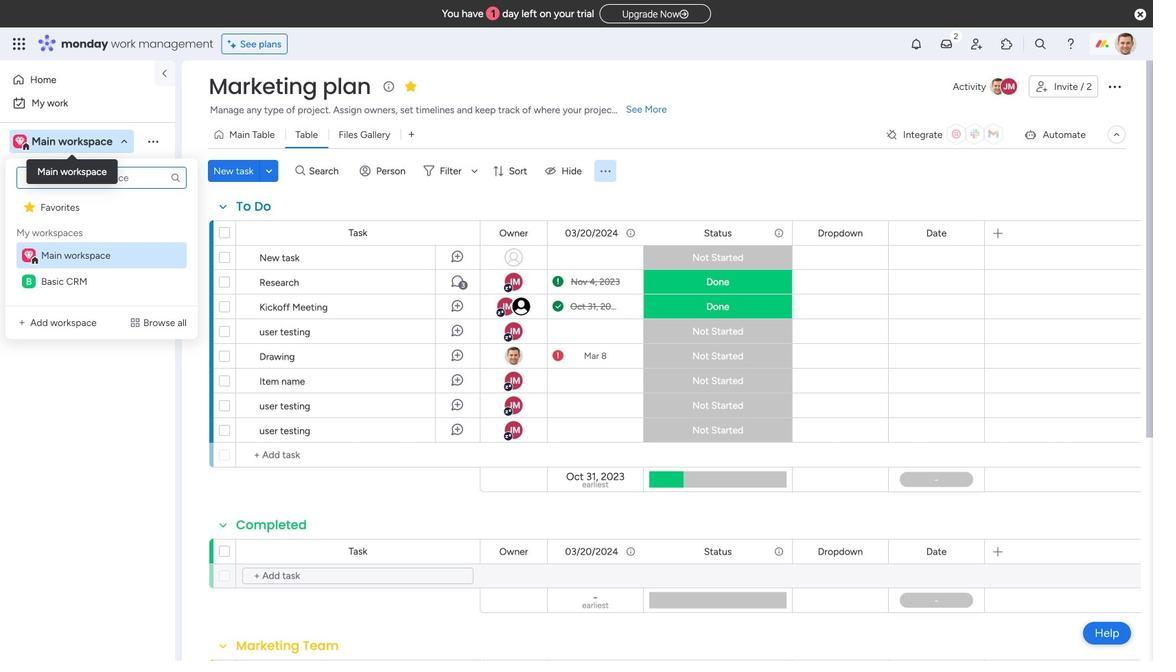Task type: locate. For each thing, give the bounding box(es) containing it.
1 horizontal spatial service icon image
[[130, 317, 141, 328]]

show board description image
[[381, 80, 397, 93]]

1 vertical spatial v2 overdue deadline image
[[553, 350, 564, 363]]

Search for content search field
[[16, 167, 187, 189]]

dapulse close image
[[1135, 8, 1147, 22]]

None search field
[[16, 167, 187, 189]]

options image
[[1107, 78, 1124, 95]]

collapse board header image
[[1112, 129, 1123, 140]]

search image
[[170, 172, 181, 183]]

2 column information image from the top
[[626, 546, 637, 557]]

workspace image
[[13, 134, 27, 149], [22, 249, 36, 262]]

options image for second v2 overdue deadline image from the bottom
[[191, 265, 202, 299]]

2 vertical spatial workspace image
[[22, 275, 36, 288]]

service icon image
[[16, 317, 27, 328], [130, 317, 141, 328]]

public board image
[[14, 196, 27, 209], [14, 266, 27, 279]]

1 vertical spatial option
[[8, 92, 167, 114]]

workspace image down public dashboard icon
[[22, 275, 36, 288]]

public dashboard image
[[14, 242, 27, 255]]

main workspace element
[[16, 242, 187, 269]]

4 options image from the top
[[191, 339, 202, 373]]

1 vertical spatial workspace image
[[24, 249, 34, 262]]

monday marketplace image
[[1001, 37, 1014, 51]]

0 horizontal spatial service icon image
[[16, 317, 27, 328]]

column information image for 1st column information image from the bottom of the page
[[774, 546, 785, 557]]

2 column information image from the top
[[774, 546, 785, 557]]

workspace image down public board image
[[22, 249, 36, 262]]

workspace image up v2 star 2 icon
[[15, 134, 25, 149]]

see plans image
[[228, 36, 240, 52]]

1 vertical spatial column information image
[[774, 546, 785, 557]]

update feed image
[[940, 37, 954, 51]]

1 vertical spatial + add task text field
[[242, 568, 474, 584]]

1 column information image from the top
[[774, 228, 785, 239]]

0 vertical spatial column information image
[[626, 228, 637, 239]]

0 vertical spatial workspace image
[[13, 134, 27, 149]]

v2 overdue deadline image up 'v2 done deadline' icon
[[553, 275, 564, 288]]

invite members image
[[970, 37, 984, 51]]

0 vertical spatial v2 overdue deadline image
[[553, 275, 564, 288]]

1 vertical spatial column information image
[[626, 546, 637, 557]]

1 vertical spatial public board image
[[14, 266, 27, 279]]

2 v2 overdue deadline image from the top
[[553, 350, 564, 363]]

1 options image from the top
[[191, 265, 202, 299]]

0 vertical spatial column information image
[[774, 228, 785, 239]]

v2 search image
[[296, 163, 306, 179]]

0 vertical spatial + add task text field
[[243, 447, 474, 464]]

public board image down public dashboard icon
[[14, 266, 27, 279]]

v2 overdue deadline image
[[553, 275, 564, 288], [553, 350, 564, 363]]

remove from favorites image
[[404, 79, 418, 93]]

workspace image for workspace selection element
[[13, 134, 27, 149]]

1 vertical spatial workspace image
[[22, 249, 36, 262]]

tree grid
[[16, 194, 187, 295]]

workspace image down public board image
[[24, 249, 34, 262]]

workspace image up v2 star 2 icon
[[13, 134, 27, 149]]

option
[[8, 69, 146, 91], [8, 92, 167, 114], [0, 190, 175, 193]]

+ Add task text field
[[243, 447, 474, 464], [242, 568, 474, 584]]

0 vertical spatial public board image
[[14, 196, 27, 209]]

v2 star 2 image
[[24, 201, 35, 214]]

notifications image
[[910, 37, 924, 51]]

workspace image
[[15, 134, 25, 149], [24, 249, 34, 262], [22, 275, 36, 288]]

Search in workspace field
[[29, 163, 115, 179]]

2 options image from the top
[[191, 289, 202, 324]]

column information image
[[774, 228, 785, 239], [774, 546, 785, 557]]

public board image up public board image
[[14, 196, 27, 209]]

list box
[[14, 167, 190, 295], [0, 188, 175, 516]]

None field
[[205, 72, 375, 101], [233, 198, 275, 216], [496, 226, 532, 241], [562, 226, 622, 241], [701, 226, 736, 241], [815, 226, 867, 241], [924, 226, 951, 241], [233, 516, 310, 534], [496, 544, 532, 559], [562, 544, 622, 559], [701, 544, 736, 559], [815, 544, 867, 559], [924, 544, 951, 559], [233, 637, 342, 655], [205, 72, 375, 101], [233, 198, 275, 216], [496, 226, 532, 241], [562, 226, 622, 241], [701, 226, 736, 241], [815, 226, 867, 241], [924, 226, 951, 241], [233, 516, 310, 534], [496, 544, 532, 559], [562, 544, 622, 559], [701, 544, 736, 559], [815, 544, 867, 559], [924, 544, 951, 559], [233, 637, 342, 655]]

v2 overdue deadline image down 'v2 done deadline' icon
[[553, 350, 564, 363]]

2 vertical spatial option
[[0, 190, 175, 193]]

0 vertical spatial workspace image
[[15, 134, 25, 149]]

arrow down image
[[467, 163, 483, 179]]

help image
[[1065, 37, 1078, 51]]

options image
[[191, 265, 202, 299], [191, 289, 202, 324], [191, 314, 202, 349], [191, 339, 202, 373]]

favorites element
[[16, 194, 187, 220]]

column information image
[[626, 228, 637, 239], [626, 546, 637, 557]]

add view image
[[409, 130, 415, 140]]



Task type: describe. For each thing, give the bounding box(es) containing it.
1 service icon image from the left
[[16, 317, 27, 328]]

2 image
[[951, 28, 963, 44]]

search everything image
[[1034, 37, 1048, 51]]

workspace image for main workspace element
[[22, 249, 36, 262]]

workspace image for workspace icon associated with workspace selection element
[[15, 134, 25, 149]]

1 column information image from the top
[[626, 228, 637, 239]]

column information image for second column information image from the bottom of the page
[[774, 228, 785, 239]]

terry turtle image
[[1115, 33, 1137, 55]]

v2 done deadline image
[[553, 300, 564, 313]]

workspace image for workspace icon corresponding to main workspace element
[[24, 249, 34, 262]]

my workspaces row
[[16, 220, 83, 240]]

workspace selection element
[[13, 133, 115, 151]]

workspace options image
[[146, 134, 160, 148]]

1 v2 overdue deadline image from the top
[[553, 275, 564, 288]]

Search field
[[306, 161, 347, 181]]

dapulse rightstroke image
[[680, 9, 689, 20]]

3 options image from the top
[[191, 314, 202, 349]]

0 vertical spatial option
[[8, 69, 146, 91]]

options image for second v2 overdue deadline image
[[191, 339, 202, 373]]

angle down image
[[266, 166, 272, 176]]

menu image
[[599, 164, 613, 178]]

2 public board image from the top
[[14, 266, 27, 279]]

1 public board image from the top
[[14, 196, 27, 209]]

select product image
[[12, 37, 26, 51]]

2 service icon image from the left
[[130, 317, 141, 328]]

public board image
[[14, 219, 27, 232]]

workspace image inside "basic crm" element
[[22, 275, 36, 288]]

basic crm element
[[16, 269, 187, 295]]

options image for 'v2 done deadline' icon
[[191, 289, 202, 324]]



Task type: vqa. For each thing, say whether or not it's contained in the screenshot.
Verified by VISA Image
no



